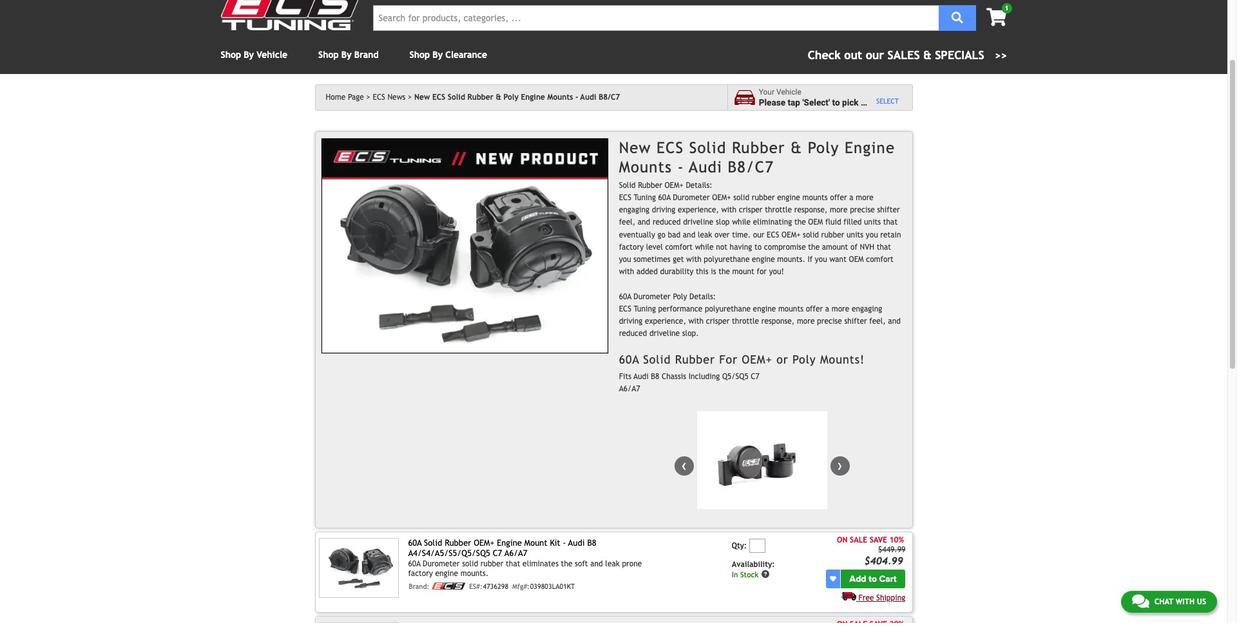 Task type: locate. For each thing, give the bounding box(es) containing it.
1 horizontal spatial driveline
[[683, 218, 714, 227]]

1 horizontal spatial b8
[[651, 372, 660, 381]]

3 by from the left
[[433, 50, 443, 60]]

experience, up slop
[[678, 206, 719, 215]]

0 horizontal spatial leak
[[605, 560, 620, 569]]

oem+ inside 60a solid rubber oem+ engine mount kit - audi b8 a4/s4/a5/s5/q5/sq5 c7 a6/a7 60a durometer solid rubber that eliminates the soft and leak prone factory engine mounts.
[[474, 539, 494, 548]]

by left brand
[[341, 50, 352, 60]]

more down if
[[797, 317, 815, 326]]

by
[[244, 50, 254, 60], [341, 50, 352, 60], [433, 50, 443, 60]]

oem+ left or
[[742, 353, 773, 367]]

b8 inside the 60a solid rubber for oem+ or poly mounts! fits audi b8 chassis including q5/sq5 c7 a6/a7
[[651, 372, 660, 381]]

1 vertical spatial rubber
[[821, 230, 845, 239]]

1 horizontal spatial oem
[[849, 255, 864, 264]]

rubber down 'clearance'
[[468, 93, 494, 102]]

1 horizontal spatial crisper
[[739, 206, 763, 215]]

rubber up go
[[638, 181, 662, 190]]

mounts inside solid rubber oem+ details: ecs tuning 60a durometer oem+ solid rubber engine mounts offer a more engaging driving experience, with crisper throttle response, more precise shifter feel, and reduced driveline slop while eliminating the oem fluid filled units that eventually go bad and leak over time.  our ecs oem+ solid rubber units you retain factory level comfort while not having to compromise the amount of nvh that you sometimes get with polyurethane engine mounts. if you want oem comfort with added durability this is the mount for you!
[[803, 193, 828, 202]]

rubber inside solid rubber oem+ details: ecs tuning 60a durometer oem+ solid rubber engine mounts offer a more engaging driving experience, with crisper throttle response, more precise shifter feel, and reduced driveline slop while eliminating the oem fluid filled units that eventually go bad and leak over time.  our ecs oem+ solid rubber units you retain factory level comfort while not having to compromise the amount of nvh that you sometimes get with polyurethane engine mounts. if you want oem comfort with added durability this is the mount for you!
[[638, 181, 662, 190]]

free shipping
[[859, 594, 906, 603]]

rubber up including in the bottom right of the page
[[675, 353, 715, 367]]

reduced inside 60a durometer poly details: ecs tuning performance polyurethane engine mounts offer a more engaging driving experience, with crisper throttle response, more precise shifter feel, and reduced driveline slop.
[[619, 329, 647, 338]]

want
[[830, 255, 847, 264]]

that down retain
[[877, 243, 891, 252]]

1 horizontal spatial b8/c7
[[728, 158, 774, 176]]

solid up "time." at the right top
[[734, 193, 750, 202]]

driving down added
[[619, 317, 643, 326]]

a right 'pick'
[[861, 97, 866, 107]]

that
[[883, 218, 898, 227], [877, 243, 891, 252], [506, 560, 520, 569]]

1 vertical spatial details:
[[690, 292, 716, 301]]

engine inside 60a solid rubber oem+ engine mount kit - audi b8 a4/s4/a5/s5/q5/sq5 c7 a6/a7 60a durometer solid rubber that eliminates the soft and leak prone factory engine mounts.
[[435, 570, 458, 579]]

offer
[[830, 193, 847, 202], [806, 305, 823, 314]]

to inside solid rubber oem+ details: ecs tuning 60a durometer oem+ solid rubber engine mounts offer a more engaging driving experience, with crisper throttle response, more precise shifter feel, and reduced driveline slop while eliminating the oem fluid filled units that eventually go bad and leak over time.  our ecs oem+ solid rubber units you retain factory level comfort while not having to compromise the amount of nvh that you sometimes get with polyurethane engine mounts. if you want oem comfort with added durability this is the mount for you!
[[755, 243, 762, 252]]

0 horizontal spatial a
[[825, 305, 829, 314]]

2 horizontal spatial by
[[433, 50, 443, 60]]

oem down of
[[849, 255, 864, 264]]

0 vertical spatial experience,
[[678, 206, 719, 215]]

1 vertical spatial vehicle
[[777, 88, 802, 97]]

1 vertical spatial throttle
[[732, 317, 759, 326]]

0 vertical spatial response,
[[794, 206, 828, 215]]

poly inside the 60a solid rubber for oem+ or poly mounts! fits audi b8 chassis including q5/sq5 c7 a6/a7
[[793, 353, 816, 367]]

audi
[[580, 93, 596, 102], [689, 158, 722, 176], [634, 372, 649, 381], [568, 539, 585, 548]]

2 vertical spatial rubber
[[481, 560, 504, 569]]

tuning inside 60a durometer poly details: ecs tuning performance polyurethane engine mounts offer a more engaging driving experience, with crisper throttle response, more precise shifter feel, and reduced driveline slop.
[[634, 305, 656, 314]]

4736298
[[483, 583, 509, 591]]

2 horizontal spatial -
[[678, 158, 684, 176]]

&
[[924, 48, 932, 62], [496, 93, 501, 102], [791, 138, 803, 156]]

new
[[414, 93, 430, 102], [619, 138, 651, 156]]

fluid
[[826, 218, 841, 227]]

1 horizontal spatial feel,
[[870, 317, 886, 326]]

1 shop from the left
[[221, 50, 241, 60]]

1 vertical spatial shifter
[[844, 317, 867, 326]]

you up nvh
[[866, 230, 878, 239]]

durometer up bad
[[673, 193, 710, 202]]

1 horizontal spatial to
[[832, 97, 840, 107]]

1 horizontal spatial engaging
[[852, 305, 883, 314]]

shop by clearance
[[410, 50, 487, 60]]

1 horizontal spatial shifter
[[877, 206, 900, 215]]

-
[[575, 93, 578, 102], [678, 158, 684, 176], [563, 539, 566, 548]]

experience, inside solid rubber oem+ details: ecs tuning 60a durometer oem+ solid rubber engine mounts offer a more engaging driving experience, with crisper throttle response, more precise shifter feel, and reduced driveline slop while eliminating the oem fluid filled units that eventually go bad and leak over time.  our ecs oem+ solid rubber units you retain factory level comfort while not having to compromise the amount of nvh that you sometimes get with polyurethane engine mounts. if you want oem comfort with added durability this is the mount for you!
[[678, 206, 719, 215]]

the inside 60a solid rubber oem+ engine mount kit - audi b8 a4/s4/a5/s5/q5/sq5 c7 a6/a7 60a durometer solid rubber that eliminates the soft and leak prone factory engine mounts.
[[561, 560, 573, 569]]

2 vertical spatial engine
[[497, 539, 522, 548]]

units
[[864, 218, 881, 227], [847, 230, 864, 239]]

1 vertical spatial driving
[[619, 317, 643, 326]]

throttle
[[765, 206, 792, 215], [732, 317, 759, 326]]

2 horizontal spatial a
[[861, 97, 866, 107]]

1 horizontal spatial leak
[[698, 230, 712, 239]]

rubber up eliminating
[[752, 193, 775, 202]]

oem+ up a4/s4/a5/s5/q5/sq5
[[474, 539, 494, 548]]

solid
[[734, 193, 750, 202], [803, 230, 819, 239], [462, 560, 478, 569]]

2 tuning from the top
[[634, 305, 656, 314]]

offer down if
[[806, 305, 823, 314]]

leak inside 60a solid rubber oem+ engine mount kit - audi b8 a4/s4/a5/s5/q5/sq5 c7 a6/a7 60a durometer solid rubber that eliminates the soft and leak prone factory engine mounts.
[[605, 560, 620, 569]]

ecs inside 60a durometer poly details: ecs tuning performance polyurethane engine mounts offer a more engaging driving experience, with crisper throttle response, more precise shifter feel, and reduced driveline slop.
[[619, 305, 632, 314]]

c7 up 4736298
[[493, 549, 502, 559]]

tuning up eventually
[[634, 193, 656, 202]]

0 vertical spatial a
[[861, 97, 866, 107]]

polyurethane
[[704, 255, 750, 264], [705, 305, 751, 314]]

response, up fluid
[[794, 206, 828, 215]]

comfort
[[665, 243, 693, 252], [866, 255, 894, 264]]

the right "is"
[[719, 268, 730, 277]]

reduced
[[653, 218, 681, 227], [619, 329, 647, 338]]

slop
[[716, 218, 730, 227]]

the left soft
[[561, 560, 573, 569]]

select link
[[876, 97, 899, 106]]

b8/c7
[[599, 93, 620, 102], [728, 158, 774, 176]]

engine
[[777, 193, 800, 202], [752, 255, 775, 264], [753, 305, 776, 314], [435, 570, 458, 579]]

vehicle down ecs tuning image
[[257, 50, 287, 60]]

offer inside solid rubber oem+ details: ecs tuning 60a durometer oem+ solid rubber engine mounts offer a more engaging driving experience, with crisper throttle response, more precise shifter feel, and reduced driveline slop while eliminating the oem fluid filled units that eventually go bad and leak over time.  our ecs oem+ solid rubber units you retain factory level comfort while not having to compromise the amount of nvh that you sometimes get with polyurethane engine mounts. if you want oem comfort with added durability this is the mount for you!
[[830, 193, 847, 202]]

driving up go
[[652, 206, 676, 215]]

1 vertical spatial mounts
[[778, 305, 804, 314]]

2 vertical spatial -
[[563, 539, 566, 548]]

1 horizontal spatial offer
[[830, 193, 847, 202]]

added
[[637, 268, 658, 277]]

more
[[856, 193, 874, 202], [830, 206, 848, 215], [832, 305, 850, 314], [797, 317, 815, 326]]

0 horizontal spatial vehicle
[[257, 50, 287, 60]]

solid down a4/s4/a5/s5/q5/sq5
[[462, 560, 478, 569]]

mounts. down compromise
[[777, 255, 805, 264]]

0 horizontal spatial feel,
[[619, 218, 636, 227]]

oem+
[[665, 181, 684, 190], [712, 193, 731, 202], [782, 230, 801, 239], [742, 353, 773, 367], [474, 539, 494, 548]]

shifter inside solid rubber oem+ details: ecs tuning 60a durometer oem+ solid rubber engine mounts offer a more engaging driving experience, with crisper throttle response, more precise shifter feel, and reduced driveline slop while eliminating the oem fluid filled units that eventually go bad and leak over time.  our ecs oem+ solid rubber units you retain factory level comfort while not having to compromise the amount of nvh that you sometimes get with polyurethane engine mounts. if you want oem comfort with added durability this is the mount for you!
[[877, 206, 900, 215]]

on sale save 10% $449.99 $404.99
[[837, 536, 906, 567]]

0 horizontal spatial a6/a7
[[505, 549, 528, 559]]

shifter up mounts!
[[844, 317, 867, 326]]

1 horizontal spatial throttle
[[765, 206, 792, 215]]

engine
[[521, 93, 545, 102], [845, 138, 895, 156], [497, 539, 522, 548]]

search image
[[952, 11, 963, 23]]

1 vertical spatial while
[[695, 243, 714, 252]]

a up mounts!
[[825, 305, 829, 314]]

2 vertical spatial durometer
[[423, 560, 460, 569]]

reduced inside solid rubber oem+ details: ecs tuning 60a durometer oem+ solid rubber engine mounts offer a more engaging driving experience, with crisper throttle response, more precise shifter feel, and reduced driveline slop while eliminating the oem fluid filled units that eventually go bad and leak over time.  our ecs oem+ solid rubber units you retain factory level comfort while not having to compromise the amount of nvh that you sometimes get with polyurethane engine mounts. if you want oem comfort with added durability this is the mount for you!
[[653, 218, 681, 227]]

tuning
[[634, 193, 656, 202], [634, 305, 656, 314]]

2 shop from the left
[[318, 50, 339, 60]]

oem+ up slop
[[712, 193, 731, 202]]

1 horizontal spatial by
[[341, 50, 352, 60]]

vehicle up "tap"
[[777, 88, 802, 97]]

mounts. inside 60a solid rubber oem+ engine mount kit - audi b8 a4/s4/a5/s5/q5/sq5 c7 a6/a7 60a durometer solid rubber that eliminates the soft and leak prone factory engine mounts.
[[461, 570, 489, 579]]

to left 'pick'
[[832, 97, 840, 107]]

3 shop from the left
[[410, 50, 430, 60]]

mounts!
[[820, 353, 865, 367]]

with up slop.
[[689, 317, 704, 326]]

shifter
[[877, 206, 900, 215], [844, 317, 867, 326]]

b8 left "chassis"
[[651, 372, 660, 381]]

rubber inside the new ecs solid rubber & poly engine mounts - audi b8/c7
[[732, 138, 785, 156]]

q5/sq5
[[722, 372, 749, 381]]

0 horizontal spatial durometer
[[423, 560, 460, 569]]

throttle inside solid rubber oem+ details: ecs tuning 60a durometer oem+ solid rubber engine mounts offer a more engaging driving experience, with crisper throttle response, more precise shifter feel, and reduced driveline slop while eliminating the oem fluid filled units that eventually go bad and leak over time.  our ecs oem+ solid rubber units you retain factory level comfort while not having to compromise the amount of nvh that you sometimes get with polyurethane engine mounts. if you want oem comfort with added durability this is the mount for you!
[[765, 206, 792, 215]]

more up fluid
[[830, 206, 848, 215]]

2 vertical spatial a
[[825, 305, 829, 314]]

driveline inside 60a durometer poly details: ecs tuning performance polyurethane engine mounts offer a more engaging driving experience, with crisper throttle response, more precise shifter feel, and reduced driveline slop.
[[650, 329, 680, 338]]

durability
[[660, 268, 694, 277]]

0 horizontal spatial to
[[755, 243, 762, 252]]

soft
[[575, 560, 588, 569]]

1 vertical spatial crisper
[[706, 317, 730, 326]]

with left us at the right bottom of page
[[1176, 598, 1195, 607]]

1 vertical spatial mounts
[[619, 158, 672, 176]]

c7 right the q5/sq5
[[751, 372, 760, 381]]

0 horizontal spatial by
[[244, 50, 254, 60]]

2 horizontal spatial rubber
[[821, 230, 845, 239]]

0 vertical spatial tuning
[[634, 193, 656, 202]]

0 vertical spatial polyurethane
[[704, 255, 750, 264]]

2 horizontal spatial to
[[869, 574, 877, 585]]

& inside the new ecs solid rubber & poly engine mounts - audi b8/c7
[[791, 138, 803, 156]]

response, inside solid rubber oem+ details: ecs tuning 60a durometer oem+ solid rubber engine mounts offer a more engaging driving experience, with crisper throttle response, more precise shifter feel, and reduced driveline slop while eliminating the oem fluid filled units that eventually go bad and leak over time.  our ecs oem+ solid rubber units you retain factory level comfort while not having to compromise the amount of nvh that you sometimes get with polyurethane engine mounts. if you want oem comfort with added durability this is the mount for you!
[[794, 206, 828, 215]]

1 horizontal spatial vehicle
[[777, 88, 802, 97]]

shop by brand
[[318, 50, 379, 60]]

engine up ecs - corporate logo
[[435, 570, 458, 579]]

shop for shop by clearance
[[410, 50, 430, 60]]

1 vertical spatial polyurethane
[[705, 305, 751, 314]]

durometer inside 60a durometer poly details: ecs tuning performance polyurethane engine mounts offer a more engaging driving experience, with crisper throttle response, more precise shifter feel, and reduced driveline slop.
[[634, 292, 671, 301]]

shifter up retain
[[877, 206, 900, 215]]

leak left prone
[[605, 560, 620, 569]]

1 vertical spatial new ecs solid rubber & poly engine mounts - audi b8/c7
[[619, 138, 895, 176]]

throttle up eliminating
[[765, 206, 792, 215]]

the up if
[[808, 243, 820, 252]]

- inside the new ecs solid rubber & poly engine mounts - audi b8/c7
[[678, 158, 684, 176]]

audi inside the 60a solid rubber for oem+ or poly mounts! fits audi b8 chassis including q5/sq5 c7 a6/a7
[[634, 372, 649, 381]]

oem+ up compromise
[[782, 230, 801, 239]]

solid inside 60a solid rubber oem+ engine mount kit - audi b8 a4/s4/a5/s5/q5/sq5 c7 a6/a7 60a durometer solid rubber that eliminates the soft and leak prone factory engine mounts.
[[462, 560, 478, 569]]

1 vertical spatial leak
[[605, 560, 620, 569]]

response, inside 60a durometer poly details: ecs tuning performance polyurethane engine mounts offer a more engaging driving experience, with crisper throttle response, more precise shifter feel, and reduced driveline slop.
[[762, 317, 795, 326]]

0 horizontal spatial shop
[[221, 50, 241, 60]]

tuning inside solid rubber oem+ details: ecs tuning 60a durometer oem+ solid rubber engine mounts offer a more engaging driving experience, with crisper throttle response, more precise shifter feel, and reduced driveline slop while eliminating the oem fluid filled units that eventually go bad and leak over time.  our ecs oem+ solid rubber units you retain factory level comfort while not having to compromise the amount of nvh that you sometimes get with polyurethane engine mounts. if you want oem comfort with added durability this is the mount for you!
[[634, 193, 656, 202]]

2 vertical spatial to
[[869, 574, 877, 585]]

0 horizontal spatial factory
[[408, 570, 433, 579]]

leak
[[698, 230, 712, 239], [605, 560, 620, 569]]

1 vertical spatial experience,
[[645, 317, 686, 326]]

a6/a7 down mount
[[505, 549, 528, 559]]

0 vertical spatial a6/a7
[[619, 385, 640, 394]]

0 horizontal spatial crisper
[[706, 317, 730, 326]]

factory inside solid rubber oem+ details: ecs tuning 60a durometer oem+ solid rubber engine mounts offer a more engaging driving experience, with crisper throttle response, more precise shifter feel, and reduced driveline slop while eliminating the oem fluid filled units that eventually go bad and leak over time.  our ecs oem+ solid rubber units you retain factory level comfort while not having to compromise the amount of nvh that you sometimes get with polyurethane engine mounts. if you want oem comfort with added durability this is the mount for you!
[[619, 243, 644, 252]]

b8 up soft
[[587, 539, 597, 548]]

1 horizontal spatial units
[[864, 218, 881, 227]]

engaging
[[619, 206, 650, 215], [852, 305, 883, 314]]

offer up fluid
[[830, 193, 847, 202]]

0 horizontal spatial mounts.
[[461, 570, 489, 579]]

0 vertical spatial feel,
[[619, 218, 636, 227]]

1 vertical spatial offer
[[806, 305, 823, 314]]

0 horizontal spatial offer
[[806, 305, 823, 314]]

None text field
[[749, 540, 765, 554]]

2 horizontal spatial solid
[[803, 230, 819, 239]]

throttle up for
[[732, 317, 759, 326]]

0 vertical spatial driveline
[[683, 218, 714, 227]]

by for brand
[[341, 50, 352, 60]]

engaging inside 60a durometer poly details: ecs tuning performance polyurethane engine mounts offer a more engaging driving experience, with crisper throttle response, more precise shifter feel, and reduced driveline slop.
[[852, 305, 883, 314]]

driveline left slop.
[[650, 329, 680, 338]]

details: for polyurethane
[[690, 292, 716, 301]]

that up retain
[[883, 218, 898, 227]]

durometer inside 60a solid rubber oem+ engine mount kit - audi b8 a4/s4/a5/s5/q5/sq5 c7 a6/a7 60a durometer solid rubber that eliminates the soft and leak prone factory engine mounts.
[[423, 560, 460, 569]]

solid rubber oem+ details: ecs tuning 60a durometer oem+ solid rubber engine mounts offer a more engaging driving experience, with crisper throttle response, more precise shifter feel, and reduced driveline slop while eliminating the oem fluid filled units that eventually go bad and leak over time.  our ecs oem+ solid rubber units you retain factory level comfort while not having to compromise the amount of nvh that you sometimes get with polyurethane engine mounts. if you want oem comfort with added durability this is the mount for you!
[[619, 181, 901, 277]]

driving inside 60a durometer poly details: ecs tuning performance polyurethane engine mounts offer a more engaging driving experience, with crisper throttle response, more precise shifter feel, and reduced driveline slop.
[[619, 317, 643, 326]]

60a
[[658, 193, 671, 202], [619, 292, 632, 301], [619, 353, 640, 367], [408, 539, 422, 548], [408, 560, 421, 569]]

while left not
[[695, 243, 714, 252]]

durometer down a4/s4/a5/s5/q5/sq5
[[423, 560, 460, 569]]

solid up if
[[803, 230, 819, 239]]

clearance
[[446, 50, 487, 60]]

es#:
[[469, 583, 483, 591]]

a up filled
[[850, 193, 854, 202]]

1 vertical spatial driveline
[[650, 329, 680, 338]]

0 vertical spatial c7
[[751, 372, 760, 381]]

driving inside solid rubber oem+ details: ecs tuning 60a durometer oem+ solid rubber engine mounts offer a more engaging driving experience, with crisper throttle response, more precise shifter feel, and reduced driveline slop while eliminating the oem fluid filled units that eventually go bad and leak over time.  our ecs oem+ solid rubber units you retain factory level comfort while not having to compromise the amount of nvh that you sometimes get with polyurethane engine mounts. if you want oem comfort with added durability this is the mount for you!
[[652, 206, 676, 215]]

› link
[[831, 457, 850, 476]]

leak left "over"
[[698, 230, 712, 239]]

experience,
[[678, 206, 719, 215], [645, 317, 686, 326]]

polyurethane down not
[[704, 255, 750, 264]]

oem
[[808, 218, 823, 227], [849, 255, 864, 264]]

fits
[[619, 372, 632, 381]]

0 horizontal spatial c7
[[493, 549, 502, 559]]

rubber down please
[[732, 138, 785, 156]]

2 by from the left
[[341, 50, 352, 60]]

tuning left "performance"
[[634, 305, 656, 314]]

factory down eventually
[[619, 243, 644, 252]]

mounts down you!
[[778, 305, 804, 314]]

factory
[[619, 243, 644, 252], [408, 570, 433, 579]]

kit
[[550, 539, 560, 548]]

1 vertical spatial a6/a7
[[505, 549, 528, 559]]

'select'
[[803, 97, 830, 107]]

you right if
[[815, 255, 827, 264]]

mounts. up es#:
[[461, 570, 489, 579]]

0 vertical spatial throttle
[[765, 206, 792, 215]]

1 tuning from the top
[[634, 193, 656, 202]]

1 horizontal spatial while
[[732, 218, 751, 227]]

details: inside solid rubber oem+ details: ecs tuning 60a durometer oem+ solid rubber engine mounts offer a more engaging driving experience, with crisper throttle response, more precise shifter feel, and reduced driveline slop while eliminating the oem fluid filled units that eventually go bad and leak over time.  our ecs oem+ solid rubber units you retain factory level comfort while not having to compromise the amount of nvh that you sometimes get with polyurethane engine mounts. if you want oem comfort with added durability this is the mount for you!
[[686, 181, 713, 190]]

1 vertical spatial engine
[[845, 138, 895, 156]]

comfort up get at the right top
[[665, 243, 693, 252]]

2 horizontal spatial shop
[[410, 50, 430, 60]]

- inside 60a solid rubber oem+ engine mount kit - audi b8 a4/s4/a5/s5/q5/sq5 c7 a6/a7 60a durometer solid rubber that eliminates the soft and leak prone factory engine mounts.
[[563, 539, 566, 548]]

oem left fluid
[[808, 218, 823, 227]]

reduced up fits
[[619, 329, 647, 338]]

0 vertical spatial while
[[732, 218, 751, 227]]

including
[[689, 372, 720, 381]]

crisper inside solid rubber oem+ details: ecs tuning 60a durometer oem+ solid rubber engine mounts offer a more engaging driving experience, with crisper throttle response, more precise shifter feel, and reduced driveline slop while eliminating the oem fluid filled units that eventually go bad and leak over time.  our ecs oem+ solid rubber units you retain factory level comfort while not having to compromise the amount of nvh that you sometimes get with polyurethane engine mounts. if you want oem comfort with added durability this is the mount for you!
[[739, 206, 763, 215]]

to down our
[[755, 243, 762, 252]]

solid inside the new ecs solid rubber & poly engine mounts - audi b8/c7
[[689, 138, 727, 156]]

60a for oem+
[[408, 539, 422, 548]]

1 horizontal spatial rubber
[[752, 193, 775, 202]]

eventually
[[619, 230, 655, 239]]

a inside solid rubber oem+ details: ecs tuning 60a durometer oem+ solid rubber engine mounts offer a more engaging driving experience, with crisper throttle response, more precise shifter feel, and reduced driveline slop while eliminating the oem fluid filled units that eventually go bad and leak over time.  our ecs oem+ solid rubber units you retain factory level comfort while not having to compromise the amount of nvh that you sometimes get with polyurethane engine mounts. if you want oem comfort with added durability this is the mount for you!
[[850, 193, 854, 202]]

engine inside 60a solid rubber oem+ engine mount kit - audi b8 a4/s4/a5/s5/q5/sq5 c7 a6/a7 60a durometer solid rubber that eliminates the soft and leak prone factory engine mounts.
[[497, 539, 522, 548]]

60a solid rubber for oem+ or poly mounts! fits audi b8 chassis including q5/sq5 c7 a6/a7
[[619, 353, 865, 394]]

factory up "brand:"
[[408, 570, 433, 579]]

b8
[[651, 372, 660, 381], [587, 539, 597, 548]]

mounts.
[[777, 255, 805, 264], [461, 570, 489, 579]]

1 vertical spatial to
[[755, 243, 762, 252]]

that down 60a solid rubber oem+ engine mount kit - audi b8 a4/s4/a5/s5/q5/sq5 c7 a6/a7 link
[[506, 560, 520, 569]]

60a inside 60a durometer poly details: ecs tuning performance polyurethane engine mounts offer a more engaging driving experience, with crisper throttle response, more precise shifter feel, and reduced driveline slop.
[[619, 292, 632, 301]]

poly inside 60a durometer poly details: ecs tuning performance polyurethane engine mounts offer a more engaging driving experience, with crisper throttle response, more precise shifter feel, and reduced driveline slop.
[[673, 292, 687, 301]]

a inside your vehicle please tap 'select' to pick a vehicle
[[861, 97, 866, 107]]

rubber up a4/s4/a5/s5/q5/sq5
[[445, 539, 471, 548]]

mounts
[[803, 193, 828, 202], [778, 305, 804, 314]]

1 by from the left
[[244, 50, 254, 60]]

comfort down nvh
[[866, 255, 894, 264]]

not
[[716, 243, 728, 252]]

to inside button
[[869, 574, 877, 585]]

add to cart
[[850, 574, 897, 585]]

0 vertical spatial reduced
[[653, 218, 681, 227]]

crisper up for
[[706, 317, 730, 326]]

2 vertical spatial solid
[[462, 560, 478, 569]]

shop
[[221, 50, 241, 60], [318, 50, 339, 60], [410, 50, 430, 60]]

1 horizontal spatial new
[[619, 138, 651, 156]]

0 horizontal spatial throttle
[[732, 317, 759, 326]]

mounts
[[547, 93, 573, 102], [619, 158, 672, 176]]

by down ecs tuning image
[[244, 50, 254, 60]]

slop.
[[682, 329, 699, 338]]

driveline
[[683, 218, 714, 227], [650, 329, 680, 338]]

engine inside 60a durometer poly details: ecs tuning performance polyurethane engine mounts offer a more engaging driving experience, with crisper throttle response, more precise shifter feel, and reduced driveline slop.
[[753, 305, 776, 314]]

polyurethane inside 60a durometer poly details: ecs tuning performance polyurethane engine mounts offer a more engaging driving experience, with crisper throttle response, more precise shifter feel, and reduced driveline slop.
[[705, 305, 751, 314]]

ecs inside the new ecs solid rubber & poly engine mounts - audi b8/c7
[[657, 138, 684, 156]]

‹ link
[[675, 457, 694, 476]]

to
[[832, 97, 840, 107], [755, 243, 762, 252], [869, 574, 877, 585]]

engaging up mounts!
[[852, 305, 883, 314]]

experience, down "performance"
[[645, 317, 686, 326]]

mounts. inside solid rubber oem+ details: ecs tuning 60a durometer oem+ solid rubber engine mounts offer a more engaging driving experience, with crisper throttle response, more precise shifter feel, and reduced driveline slop while eliminating the oem fluid filled units that eventually go bad and leak over time.  our ecs oem+ solid rubber units you retain factory level comfort while not having to compromise the amount of nvh that you sometimes get with polyurethane engine mounts. if you want oem comfort with added durability this is the mount for you!
[[777, 255, 805, 264]]

60a inside solid rubber oem+ details: ecs tuning 60a durometer oem+ solid rubber engine mounts offer a more engaging driving experience, with crisper throttle response, more precise shifter feel, and reduced driveline slop while eliminating the oem fluid filled units that eventually go bad and leak over time.  our ecs oem+ solid rubber units you retain factory level comfort while not having to compromise the amount of nvh that you sometimes get with polyurethane engine mounts. if you want oem comfort with added durability this is the mount for you!
[[658, 193, 671, 202]]

c7 inside the 60a solid rubber for oem+ or poly mounts! fits audi b8 chassis including q5/sq5 c7 a6/a7
[[751, 372, 760, 381]]

prone
[[622, 560, 642, 569]]

response, up or
[[762, 317, 795, 326]]

0 vertical spatial driving
[[652, 206, 676, 215]]

60a inside the 60a solid rubber for oem+ or poly mounts! fits audi b8 chassis including q5/sq5 c7 a6/a7
[[619, 353, 640, 367]]

driveline left slop
[[683, 218, 714, 227]]

mounts up fluid
[[803, 193, 828, 202]]

precise inside 60a durometer poly details: ecs tuning performance polyurethane engine mounts offer a more engaging driving experience, with crisper throttle response, more precise shifter feel, and reduced driveline slop.
[[817, 317, 842, 326]]

new ecs solid rubber & poly engine mounts - audi b8/c7
[[414, 93, 620, 102], [619, 138, 895, 176]]

and inside 60a solid rubber oem+ engine mount kit - audi b8 a4/s4/a5/s5/q5/sq5 c7 a6/a7 60a durometer solid rubber that eliminates the soft and leak prone factory engine mounts.
[[590, 560, 603, 569]]

units right filled
[[864, 218, 881, 227]]

feel,
[[619, 218, 636, 227], [870, 317, 886, 326]]

retain
[[881, 230, 901, 239]]

0 horizontal spatial b8/c7
[[599, 93, 620, 102]]

by left 'clearance'
[[433, 50, 443, 60]]

precise inside solid rubber oem+ details: ecs tuning 60a durometer oem+ solid rubber engine mounts offer a more engaging driving experience, with crisper throttle response, more precise shifter feel, and reduced driveline slop while eliminating the oem fluid filled units that eventually go bad and leak over time.  our ecs oem+ solid rubber units you retain factory level comfort while not having to compromise the amount of nvh that you sometimes get with polyurethane engine mounts. if you want oem comfort with added durability this is the mount for you!
[[850, 206, 875, 215]]

rubber
[[468, 93, 494, 102], [732, 138, 785, 156], [638, 181, 662, 190], [675, 353, 715, 367], [445, 539, 471, 548]]

1 vertical spatial -
[[678, 158, 684, 176]]

driveline inside solid rubber oem+ details: ecs tuning 60a durometer oem+ solid rubber engine mounts offer a more engaging driving experience, with crisper throttle response, more precise shifter feel, and reduced driveline slop while eliminating the oem fluid filled units that eventually go bad and leak over time.  our ecs oem+ solid rubber units you retain factory level comfort while not having to compromise the amount of nvh that you sometimes get with polyurethane engine mounts. if you want oem comfort with added durability this is the mount for you!
[[683, 218, 714, 227]]

the
[[795, 218, 806, 227], [808, 243, 820, 252], [719, 268, 730, 277], [561, 560, 573, 569]]

0 vertical spatial solid
[[734, 193, 750, 202]]

ecs tuning image
[[221, 0, 363, 30]]

to right add
[[869, 574, 877, 585]]

1 vertical spatial units
[[847, 230, 864, 239]]

‹
[[682, 457, 687, 474]]

units up of
[[847, 230, 864, 239]]

page
[[348, 93, 364, 102]]

Search text field
[[373, 5, 939, 31]]

precise up filled
[[850, 206, 875, 215]]

experience, inside 60a durometer poly details: ecs tuning performance polyurethane engine mounts offer a more engaging driving experience, with crisper throttle response, more precise shifter feel, and reduced driveline slop.
[[645, 317, 686, 326]]

feel, inside solid rubber oem+ details: ecs tuning 60a durometer oem+ solid rubber engine mounts offer a more engaging driving experience, with crisper throttle response, more precise shifter feel, and reduced driveline slop while eliminating the oem fluid filled units that eventually go bad and leak over time.  our ecs oem+ solid rubber units you retain factory level comfort while not having to compromise the amount of nvh that you sometimes get with polyurethane engine mounts. if you want oem comfort with added durability this is the mount for you!
[[619, 218, 636, 227]]

polyurethane down "is"
[[705, 305, 751, 314]]

durometer down added
[[634, 292, 671, 301]]

rubber down 60a solid rubber oem+ engine mount kit - audi b8 a4/s4/a5/s5/q5/sq5 c7 a6/a7 link
[[481, 560, 504, 569]]

you
[[866, 230, 878, 239], [619, 255, 631, 264], [815, 255, 827, 264]]

0 vertical spatial leak
[[698, 230, 712, 239]]

you left sometimes
[[619, 255, 631, 264]]

engine down for on the right top of page
[[753, 305, 776, 314]]

a6/a7
[[619, 385, 640, 394], [505, 549, 528, 559]]

precise up mounts!
[[817, 317, 842, 326]]

crisper up eliminating
[[739, 206, 763, 215]]

while up "time." at the right top
[[732, 218, 751, 227]]

rubber down fluid
[[821, 230, 845, 239]]

1 vertical spatial comfort
[[866, 255, 894, 264]]

polyurethane inside solid rubber oem+ details: ecs tuning 60a durometer oem+ solid rubber engine mounts offer a more engaging driving experience, with crisper throttle response, more precise shifter feel, and reduced driveline slop while eliminating the oem fluid filled units that eventually go bad and leak over time.  our ecs oem+ solid rubber units you retain factory level comfort while not having to compromise the amount of nvh that you sometimes get with polyurethane engine mounts. if you want oem comfort with added durability this is the mount for you!
[[704, 255, 750, 264]]

details: inside 60a durometer poly details: ecs tuning performance polyurethane engine mounts offer a more engaging driving experience, with crisper throttle response, more precise shifter feel, and reduced driveline slop.
[[690, 292, 716, 301]]

1 vertical spatial &
[[496, 93, 501, 102]]

that inside 60a solid rubber oem+ engine mount kit - audi b8 a4/s4/a5/s5/q5/sq5 c7 a6/a7 60a durometer solid rubber that eliminates the soft and leak prone factory engine mounts.
[[506, 560, 520, 569]]

0 vertical spatial b8/c7
[[599, 93, 620, 102]]

engaging up eventually
[[619, 206, 650, 215]]

reduced up go
[[653, 218, 681, 227]]



Task type: vqa. For each thing, say whether or not it's contained in the screenshot.
the right to
yes



Task type: describe. For each thing, give the bounding box(es) containing it.
the right eliminating
[[795, 218, 806, 227]]

over
[[715, 230, 730, 239]]

60a for for
[[619, 353, 640, 367]]

by for clearance
[[433, 50, 443, 60]]

stock
[[740, 570, 759, 579]]

free shipping image
[[842, 592, 856, 601]]

or
[[777, 353, 789, 367]]

solid inside the 60a solid rubber for oem+ or poly mounts! fits audi b8 chassis including q5/sq5 c7 a6/a7
[[643, 353, 671, 367]]

sales & specials
[[888, 48, 985, 62]]

0 vertical spatial units
[[864, 218, 881, 227]]

question sign image
[[761, 570, 770, 579]]

shop for shop by brand
[[318, 50, 339, 60]]

select
[[876, 97, 899, 105]]

brand:
[[409, 583, 429, 591]]

details: for durometer
[[686, 181, 713, 190]]

chat with us
[[1155, 598, 1206, 607]]

crisper inside 60a durometer poly details: ecs tuning performance polyurethane engine mounts offer a more engaging driving experience, with crisper throttle response, more precise shifter feel, and reduced driveline slop.
[[706, 317, 730, 326]]

comments image
[[1132, 594, 1150, 610]]

shop by brand link
[[318, 50, 379, 60]]

vehicle inside your vehicle please tap 'select' to pick a vehicle
[[777, 88, 802, 97]]

tuning for durometer
[[634, 305, 656, 314]]

with inside 60a durometer poly details: ecs tuning performance polyurethane engine mounts offer a more engaging driving experience, with crisper throttle response, more precise shifter feel, and reduced driveline slop.
[[689, 317, 704, 326]]

0 vertical spatial rubber
[[752, 193, 775, 202]]

if
[[808, 255, 813, 264]]

eliminates
[[523, 560, 559, 569]]

c7 inside 60a solid rubber oem+ engine mount kit - audi b8 a4/s4/a5/s5/q5/sq5 c7 a6/a7 60a durometer solid rubber that eliminates the soft and leak prone factory engine mounts.
[[493, 549, 502, 559]]

mfg#:
[[513, 583, 530, 591]]

shop by vehicle
[[221, 50, 287, 60]]

our
[[753, 230, 765, 239]]

for
[[757, 268, 767, 277]]

you!
[[769, 268, 784, 277]]

engaging inside solid rubber oem+ details: ecs tuning 60a durometer oem+ solid rubber engine mounts offer a more engaging driving experience, with crisper throttle response, more precise shifter feel, and reduced driveline slop while eliminating the oem fluid filled units that eventually go bad and leak over time.  our ecs oem+ solid rubber units you retain factory level comfort while not having to compromise the amount of nvh that you sometimes get with polyurethane engine mounts. if you want oem comfort with added durability this is the mount for you!
[[619, 206, 650, 215]]

a6/a7 inside the 60a solid rubber for oem+ or poly mounts! fits audi b8 chassis including q5/sq5 c7 a6/a7
[[619, 385, 640, 394]]

home
[[326, 93, 346, 102]]

add
[[850, 574, 867, 585]]

for
[[719, 353, 738, 367]]

amount
[[822, 243, 848, 252]]

and inside 60a durometer poly details: ecs tuning performance polyurethane engine mounts offer a more engaging driving experience, with crisper throttle response, more precise shifter feel, and reduced driveline slop.
[[888, 317, 901, 326]]

more down want
[[832, 305, 850, 314]]

add to cart button
[[841, 570, 906, 589]]

1 horizontal spatial you
[[815, 255, 827, 264]]

home page
[[326, 93, 364, 102]]

compromise
[[764, 243, 806, 252]]

a4/s4/a5/s5/q5/sq5
[[408, 549, 490, 559]]

es#: 4736298 mfg#: 039803la01kt
[[469, 583, 575, 591]]

0 vertical spatial new ecs solid rubber & poly engine mounts - audi b8/c7
[[414, 93, 620, 102]]

in
[[732, 570, 738, 579]]

level
[[646, 243, 663, 252]]

0 vertical spatial engine
[[521, 93, 545, 102]]

0 horizontal spatial &
[[496, 93, 501, 102]]

shop by vehicle link
[[221, 50, 287, 60]]

sales
[[888, 48, 920, 62]]

your
[[759, 88, 775, 97]]

1
[[1005, 5, 1009, 12]]

with left added
[[619, 268, 634, 277]]

60a solid rubber oem+ engine mount kit - audi b8 a4/s4/a5/s5/q5/sq5 c7 a6/a7 60a durometer solid rubber that eliminates the soft and leak prone factory engine mounts.
[[408, 539, 642, 579]]

a6/a7 inside 60a solid rubber oem+ engine mount kit - audi b8 a4/s4/a5/s5/q5/sq5 c7 a6/a7 60a durometer solid rubber that eliminates the soft and leak prone factory engine mounts.
[[505, 549, 528, 559]]

save
[[870, 536, 887, 545]]

0 horizontal spatial new
[[414, 93, 430, 102]]

with up this
[[686, 255, 702, 264]]

news
[[388, 93, 406, 102]]

audi inside 60a solid rubber oem+ engine mount kit - audi b8 a4/s4/a5/s5/q5/sq5 c7 a6/a7 60a durometer solid rubber that eliminates the soft and leak prone factory engine mounts.
[[568, 539, 585, 548]]

ecs - corporate logo image
[[432, 583, 465, 590]]

add to wish list image
[[830, 576, 836, 583]]

more up filled
[[856, 193, 874, 202]]

shifter inside 60a durometer poly details: ecs tuning performance polyurethane engine mounts offer a more engaging driving experience, with crisper throttle response, more precise shifter feel, and reduced driveline slop.
[[844, 317, 867, 326]]

solid inside solid rubber oem+ details: ecs tuning 60a durometer oem+ solid rubber engine mounts offer a more engaging driving experience, with crisper throttle response, more precise shifter feel, and reduced driveline slop while eliminating the oem fluid filled units that eventually go bad and leak over time.  our ecs oem+ solid rubber units you retain factory level comfort while not having to compromise the amount of nvh that you sometimes get with polyurethane engine mounts. if you want oem comfort with added durability this is the mount for you!
[[619, 181, 636, 190]]

factory inside 60a solid rubber oem+ engine mount kit - audi b8 a4/s4/a5/s5/q5/sq5 c7 a6/a7 60a durometer solid rubber that eliminates the soft and leak prone factory engine mounts.
[[408, 570, 433, 579]]

sale
[[850, 536, 868, 545]]

home page link
[[326, 93, 370, 102]]

es#4315393 - 002734ecs01 - ecs performance engine mount kit - audi b8 a4/s4/q5, c7 a6 - get rid of the slop with ecs performance polyurethane engine mounts! - ecs - audi image
[[319, 623, 399, 624]]

solid inside 60a solid rubber oem+ engine mount kit - audi b8 a4/s4/a5/s5/q5/sq5 c7 a6/a7 60a durometer solid rubber that eliminates the soft and leak prone factory engine mounts.
[[424, 539, 442, 548]]

vehicle
[[868, 97, 896, 107]]

a inside 60a durometer poly details: ecs tuning performance polyurethane engine mounts offer a more engaging driving experience, with crisper throttle response, more precise shifter feel, and reduced driveline slop.
[[825, 305, 829, 314]]

is
[[711, 268, 716, 277]]

1 vertical spatial that
[[877, 243, 891, 252]]

0 vertical spatial mounts
[[547, 93, 573, 102]]

bad
[[668, 230, 681, 239]]

having
[[730, 243, 752, 252]]

60a for details:
[[619, 292, 632, 301]]

cart
[[879, 574, 897, 585]]

0 horizontal spatial you
[[619, 255, 631, 264]]

$449.99
[[878, 546, 906, 555]]

offer inside 60a durometer poly details: ecs tuning performance polyurethane engine mounts offer a more engaging driving experience, with crisper throttle response, more precise shifter feel, and reduced driveline slop.
[[806, 305, 823, 314]]

chat with us link
[[1121, 592, 1217, 614]]

of
[[851, 243, 858, 252]]

time.
[[732, 230, 751, 239]]

availability: in stock
[[732, 560, 775, 579]]

0 horizontal spatial while
[[695, 243, 714, 252]]

leak inside solid rubber oem+ details: ecs tuning 60a durometer oem+ solid rubber engine mounts offer a more engaging driving experience, with crisper throttle response, more precise shifter feel, and reduced driveline slop while eliminating the oem fluid filled units that eventually go bad and leak over time.  our ecs oem+ solid rubber units you retain factory level comfort while not having to compromise the amount of nvh that you sometimes get with polyurethane engine mounts. if you want oem comfort with added durability this is the mount for you!
[[698, 230, 712, 239]]

1 vertical spatial b8/c7
[[728, 158, 774, 176]]

specials
[[935, 48, 985, 62]]

free
[[859, 594, 874, 603]]

es#4736298 - 039803la01kt - 60a solid rubber oem+ engine mount kit - audi b8 a4/s4/a5/s5/q5/sq5 c7 a6/a7 - 60a durometer solid rubber that eliminates the soft and leak prone factory engine mounts. - ecs - audi image
[[319, 539, 399, 599]]

performance
[[658, 305, 703, 314]]

0 horizontal spatial comfort
[[665, 243, 693, 252]]

chat
[[1155, 598, 1174, 607]]

feel, inside 60a durometer poly details: ecs tuning performance polyurethane engine mounts offer a more engaging driving experience, with crisper throttle response, more precise shifter feel, and reduced driveline slop.
[[870, 317, 886, 326]]

0 vertical spatial that
[[883, 218, 898, 227]]

1 horizontal spatial solid
[[734, 193, 750, 202]]

039803la01kt
[[530, 583, 575, 591]]

tap
[[788, 97, 800, 107]]

sales & specials link
[[808, 46, 1007, 64]]

mount
[[732, 268, 755, 277]]

10%
[[890, 536, 904, 545]]

please
[[759, 97, 786, 107]]

oem+ inside the 60a solid rubber for oem+ or poly mounts! fits audi b8 chassis including q5/sq5 c7 a6/a7
[[742, 353, 773, 367]]

rubber inside 60a solid rubber oem+ engine mount kit - audi b8 a4/s4/a5/s5/q5/sq5 c7 a6/a7 60a durometer solid rubber that eliminates the soft and leak prone factory engine mounts.
[[445, 539, 471, 548]]

sometimes
[[634, 255, 671, 264]]

filled
[[844, 218, 862, 227]]

throttle inside 60a durometer poly details: ecs tuning performance polyurethane engine mounts offer a more engaging driving experience, with crisper throttle response, more precise shifter feel, and reduced driveline slop.
[[732, 317, 759, 326]]

shop by clearance link
[[410, 50, 487, 60]]

0 vertical spatial &
[[924, 48, 932, 62]]

mount
[[525, 539, 548, 548]]

oem+ up bad
[[665, 181, 684, 190]]

mounts inside 60a durometer poly details: ecs tuning performance polyurethane engine mounts offer a more engaging driving experience, with crisper throttle response, more precise shifter feel, and reduced driveline slop.
[[778, 305, 804, 314]]

with up slop
[[721, 206, 737, 215]]

shopping cart image
[[987, 8, 1007, 26]]

2 horizontal spatial you
[[866, 230, 878, 239]]

tuning for rubber
[[634, 193, 656, 202]]

0 horizontal spatial oem
[[808, 218, 823, 227]]

$404.99
[[865, 556, 904, 567]]

1 horizontal spatial comfort
[[866, 255, 894, 264]]

shipping
[[877, 594, 906, 603]]

engine up eliminating
[[777, 193, 800, 202]]

shop for shop by vehicle
[[221, 50, 241, 60]]

rubber inside the 60a solid rubber for oem+ or poly mounts! fits audi b8 chassis including q5/sq5 c7 a6/a7
[[675, 353, 715, 367]]

get
[[673, 255, 684, 264]]

1 link
[[976, 3, 1012, 28]]

›
[[838, 457, 843, 474]]

1 vertical spatial oem
[[849, 255, 864, 264]]

durometer inside solid rubber oem+ details: ecs tuning 60a durometer oem+ solid rubber engine mounts offer a more engaging driving experience, with crisper throttle response, more precise shifter feel, and reduced driveline slop while eliminating the oem fluid filled units that eventually go bad and leak over time.  our ecs oem+ solid rubber units you retain factory level comfort while not having to compromise the amount of nvh that you sometimes get with polyurethane engine mounts. if you want oem comfort with added durability this is the mount for you!
[[673, 193, 710, 202]]

to inside your vehicle please tap 'select' to pick a vehicle
[[832, 97, 840, 107]]

mounts inside the new ecs solid rubber & poly engine mounts - audi b8/c7
[[619, 158, 672, 176]]

rubber inside 60a solid rubber oem+ engine mount kit - audi b8 a4/s4/a5/s5/q5/sq5 c7 a6/a7 60a durometer solid rubber that eliminates the soft and leak prone factory engine mounts.
[[481, 560, 504, 569]]

0 vertical spatial -
[[575, 93, 578, 102]]

on
[[837, 536, 848, 545]]

0 vertical spatial vehicle
[[257, 50, 287, 60]]

availability:
[[732, 560, 775, 569]]

engine up for on the right top of page
[[752, 255, 775, 264]]

ecs news link
[[373, 93, 412, 102]]

1 vertical spatial new
[[619, 138, 651, 156]]

eliminating
[[753, 218, 792, 227]]

this
[[696, 268, 709, 277]]

0 horizontal spatial units
[[847, 230, 864, 239]]

b8 inside 60a solid rubber oem+ engine mount kit - audi b8 a4/s4/a5/s5/q5/sq5 c7 a6/a7 60a durometer solid rubber that eliminates the soft and leak prone factory engine mounts.
[[587, 539, 597, 548]]

your vehicle please tap 'select' to pick a vehicle
[[759, 88, 896, 107]]

nvh
[[860, 243, 875, 252]]

chassis
[[662, 372, 686, 381]]

by for vehicle
[[244, 50, 254, 60]]

60a durometer poly details: ecs tuning performance polyurethane engine mounts offer a more engaging driving experience, with crisper throttle response, more precise shifter feel, and reduced driveline slop.
[[619, 292, 901, 338]]

pick
[[842, 97, 859, 107]]



